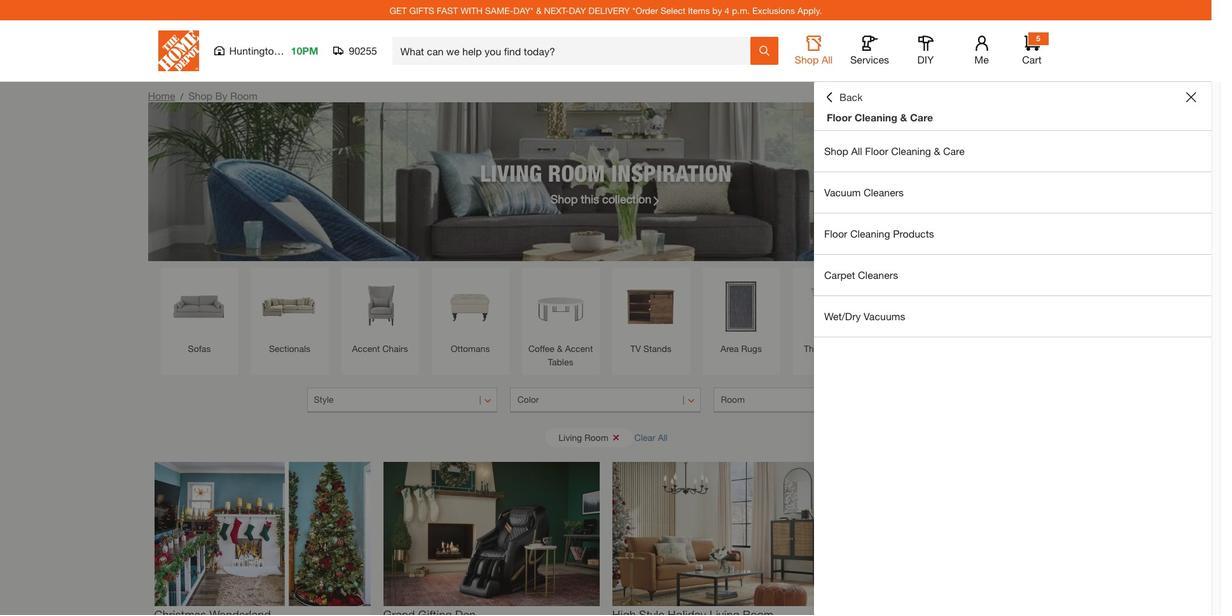 Task type: locate. For each thing, give the bounding box(es) containing it.
all inside button
[[822, 53, 833, 66]]

2 vertical spatial floor
[[824, 228, 847, 240]]

cleaners right carpet
[[858, 269, 898, 281]]

shop all floor cleaning & care link
[[814, 131, 1212, 172]]

room down area
[[721, 394, 745, 405]]

living for living room
[[559, 432, 582, 443]]

coffee & accent tables
[[528, 343, 593, 368]]

1 horizontal spatial living
[[559, 432, 582, 443]]

day*
[[513, 5, 534, 16]]

floor cleaning products link
[[814, 214, 1212, 254]]

shop left this
[[551, 192, 578, 206]]

floor down floor cleaning & care
[[865, 145, 888, 157]]

2 vertical spatial cleaning
[[850, 228, 890, 240]]

shop right /
[[188, 90, 212, 102]]

tables
[[548, 357, 573, 368]]

home
[[148, 90, 175, 102]]

all down floor cleaning & care
[[851, 145, 862, 157]]

shop this collection
[[551, 192, 651, 206]]

gifts
[[409, 5, 434, 16]]

style
[[314, 394, 334, 405]]

next-
[[544, 5, 569, 16]]

/
[[180, 91, 183, 102]]

cleaners for vacuum cleaners
[[864, 186, 904, 198]]

the home depot logo image
[[158, 31, 199, 71]]

0 horizontal spatial all
[[658, 432, 668, 443]]

me
[[974, 53, 989, 66]]

0 horizontal spatial living
[[480, 159, 542, 187]]

1 horizontal spatial stretchy image image
[[383, 462, 599, 606]]

shop down apply.
[[795, 53, 819, 66]]

1 vertical spatial cleaning
[[891, 145, 931, 157]]

home / shop by room
[[148, 90, 258, 102]]

accent left chairs
[[352, 343, 380, 354]]

shop inside 'link'
[[551, 192, 578, 206]]

2 accent from the left
[[565, 343, 593, 354]]

shop
[[795, 53, 819, 66], [188, 90, 212, 102], [824, 145, 848, 157], [551, 192, 578, 206]]

by
[[712, 5, 722, 16]]

floor up carpet
[[824, 228, 847, 240]]

coffee & accent tables link
[[528, 274, 593, 369]]

all right 'clear'
[[658, 432, 668, 443]]

sectionals image
[[257, 274, 322, 339]]

stretchy image image
[[154, 462, 370, 606], [383, 462, 599, 606], [612, 462, 828, 606]]

sectionals
[[269, 343, 310, 354]]

cleaning down vacuum cleaners
[[850, 228, 890, 240]]

care inside shop all floor cleaning & care link
[[943, 145, 965, 157]]

fast
[[437, 5, 458, 16]]

sofas
[[188, 343, 211, 354]]

shop for shop all floor cleaning & care
[[824, 145, 848, 157]]

carpet cleaners link
[[814, 255, 1212, 296]]

me button
[[961, 36, 1002, 66]]

1 accent from the left
[[352, 343, 380, 354]]

same-
[[485, 5, 513, 16]]

living
[[480, 159, 542, 187], [559, 432, 582, 443]]

delivery
[[588, 5, 630, 16]]

0 vertical spatial living
[[480, 159, 542, 187]]

drawer close image
[[1186, 92, 1196, 102]]

cleaning
[[855, 111, 897, 123], [891, 145, 931, 157], [850, 228, 890, 240]]

floor down back button
[[827, 111, 852, 123]]

cleaners right vacuum
[[864, 186, 904, 198]]

all up back button
[[822, 53, 833, 66]]

cleaners
[[864, 186, 904, 198], [858, 269, 898, 281]]

exclusions
[[752, 5, 795, 16]]

2 horizontal spatial all
[[851, 145, 862, 157]]

home link
[[148, 90, 175, 102]]

0 vertical spatial all
[[822, 53, 833, 66]]

1 vertical spatial living
[[559, 432, 582, 443]]

&
[[536, 5, 542, 16], [900, 111, 907, 123], [934, 145, 940, 157], [557, 343, 563, 354]]

0 horizontal spatial stretchy image image
[[154, 462, 370, 606]]

& inside menu
[[934, 145, 940, 157]]

2 vertical spatial all
[[658, 432, 668, 443]]

1 stretchy image image from the left
[[154, 462, 370, 606]]

1 horizontal spatial accent
[[565, 343, 593, 354]]

all inside menu
[[851, 145, 862, 157]]

shop all
[[795, 53, 833, 66]]

style button
[[307, 388, 498, 413]]

cleaning down floor cleaning & care
[[891, 145, 931, 157]]

0 vertical spatial floor
[[827, 111, 852, 123]]

sofas image
[[167, 274, 232, 339]]

1 vertical spatial all
[[851, 145, 862, 157]]

pillows
[[831, 343, 859, 354]]

products
[[893, 228, 934, 240]]

shop all floor cleaning & care
[[824, 145, 965, 157]]

carpet
[[824, 269, 855, 281]]

shop up vacuum
[[824, 145, 848, 157]]

cleaners for carpet cleaners
[[858, 269, 898, 281]]

room button
[[714, 388, 905, 413]]

stands
[[643, 343, 671, 354]]

living room inspiration
[[480, 159, 732, 187]]

90255
[[349, 45, 377, 57]]

2 stretchy image image from the left
[[383, 462, 599, 606]]

select
[[661, 5, 685, 16]]

accent up tables
[[565, 343, 593, 354]]

& inside coffee & accent tables
[[557, 343, 563, 354]]

wet/dry vacuums link
[[814, 296, 1212, 337]]

inspiration
[[611, 159, 732, 187]]

0 vertical spatial cleaners
[[864, 186, 904, 198]]

0 horizontal spatial accent
[[352, 343, 380, 354]]

throw pillows image
[[799, 274, 864, 339]]

2 horizontal spatial stretchy image image
[[612, 462, 828, 606]]

sofas link
[[167, 274, 232, 356]]

cleaning down back
[[855, 111, 897, 123]]

1 horizontal spatial care
[[943, 145, 965, 157]]

floor for floor cleaning & care
[[827, 111, 852, 123]]

tv stands
[[630, 343, 671, 354]]

1 horizontal spatial all
[[822, 53, 833, 66]]

back
[[839, 91, 863, 103]]

diy button
[[905, 36, 946, 66]]

*order
[[632, 5, 658, 16]]

throw pillows
[[804, 343, 859, 354]]

all inside button
[[658, 432, 668, 443]]

0 horizontal spatial care
[[910, 111, 933, 123]]

accent chairs link
[[348, 274, 412, 356]]

shop inside menu
[[824, 145, 848, 157]]

0 vertical spatial cleaning
[[855, 111, 897, 123]]

rugs
[[741, 343, 762, 354]]

1 vertical spatial cleaners
[[858, 269, 898, 281]]

day
[[569, 5, 586, 16]]

by
[[215, 90, 227, 102]]

throw blankets image
[[889, 274, 954, 339]]

menu containing shop all floor cleaning & care
[[814, 131, 1212, 338]]

cart
[[1022, 53, 1042, 66]]

living inside button
[[559, 432, 582, 443]]

shop for shop all
[[795, 53, 819, 66]]

all
[[822, 53, 833, 66], [851, 145, 862, 157], [658, 432, 668, 443]]

get
[[389, 5, 407, 16]]

1 vertical spatial care
[[943, 145, 965, 157]]

shop for shop this collection
[[551, 192, 578, 206]]

curtains & drapes image
[[980, 274, 1045, 339]]

room
[[230, 90, 258, 102], [548, 159, 605, 187], [721, 394, 745, 405], [584, 432, 608, 443]]

shop this collection link
[[551, 190, 661, 208]]

shop inside button
[[795, 53, 819, 66]]

chairs
[[382, 343, 408, 354]]

menu
[[814, 131, 1212, 338]]

floor cleaning & care
[[827, 111, 933, 123]]

cleaning for &
[[855, 111, 897, 123]]



Task type: describe. For each thing, give the bounding box(es) containing it.
accent inside coffee & accent tables
[[565, 343, 593, 354]]

feedback link image
[[1204, 215, 1221, 284]]

tv
[[630, 343, 641, 354]]

90255 button
[[334, 45, 377, 57]]

tv stands link
[[618, 274, 683, 356]]

with
[[461, 5, 483, 16]]

collection
[[602, 192, 651, 206]]

all for clear all
[[658, 432, 668, 443]]

get gifts fast with same-day* & next-day delivery *order select items by 4 p.m. exclusions apply.
[[389, 5, 822, 16]]

ottomans link
[[438, 274, 503, 356]]

park
[[282, 45, 303, 57]]

huntington park
[[229, 45, 303, 57]]

this
[[581, 192, 599, 206]]

clear all button
[[634, 426, 668, 450]]

What can we help you find today? search field
[[400, 38, 749, 64]]

5
[[1036, 34, 1040, 43]]

apply.
[[797, 5, 822, 16]]

color
[[517, 394, 539, 405]]

throw
[[804, 343, 829, 354]]

all for shop all
[[822, 53, 833, 66]]

floor cleaning products
[[824, 228, 934, 240]]

back button
[[824, 91, 863, 104]]

accent chairs
[[352, 343, 408, 354]]

items
[[688, 5, 710, 16]]

10pm
[[291, 45, 318, 57]]

area
[[721, 343, 739, 354]]

shop all button
[[793, 36, 834, 66]]

room down the color button
[[584, 432, 608, 443]]

color button
[[510, 388, 701, 413]]

area rugs link
[[709, 274, 774, 356]]

all for shop all floor cleaning & care
[[851, 145, 862, 157]]

coffee & accent tables image
[[528, 274, 593, 339]]

living room
[[559, 432, 608, 443]]

diy
[[917, 53, 934, 66]]

1 vertical spatial floor
[[865, 145, 888, 157]]

area rugs image
[[709, 274, 774, 339]]

ottomans image
[[438, 274, 503, 339]]

p.m.
[[732, 5, 750, 16]]

living for living room inspiration
[[480, 159, 542, 187]]

vacuum cleaners link
[[814, 172, 1212, 213]]

area rugs
[[721, 343, 762, 354]]

coffee
[[528, 343, 554, 354]]

vacuums
[[864, 310, 905, 322]]

carpet cleaners
[[824, 269, 898, 281]]

tv stands image
[[618, 274, 683, 339]]

3 stretchy image image from the left
[[612, 462, 828, 606]]

wet/dry vacuums
[[824, 310, 905, 322]]

4
[[725, 5, 730, 16]]

room up this
[[548, 159, 605, 187]]

vacuum
[[824, 186, 861, 198]]

vacuum cleaners
[[824, 186, 904, 198]]

huntington
[[229, 45, 280, 57]]

wet/dry
[[824, 310, 861, 322]]

accent inside accent chairs link
[[352, 343, 380, 354]]

living room button
[[546, 428, 633, 447]]

room right by on the top of the page
[[230, 90, 258, 102]]

cart 5
[[1022, 34, 1042, 66]]

ottomans
[[451, 343, 490, 354]]

floor for floor cleaning products
[[824, 228, 847, 240]]

services
[[850, 53, 889, 66]]

cleaning for products
[[850, 228, 890, 240]]

accent chairs image
[[348, 274, 412, 339]]

0 vertical spatial care
[[910, 111, 933, 123]]

sectionals link
[[257, 274, 322, 356]]

clear all
[[634, 432, 668, 443]]

services button
[[849, 36, 890, 66]]

clear
[[634, 432, 655, 443]]

throw pillows link
[[799, 274, 864, 356]]



Task type: vqa. For each thing, say whether or not it's contained in the screenshot.
Tv
yes



